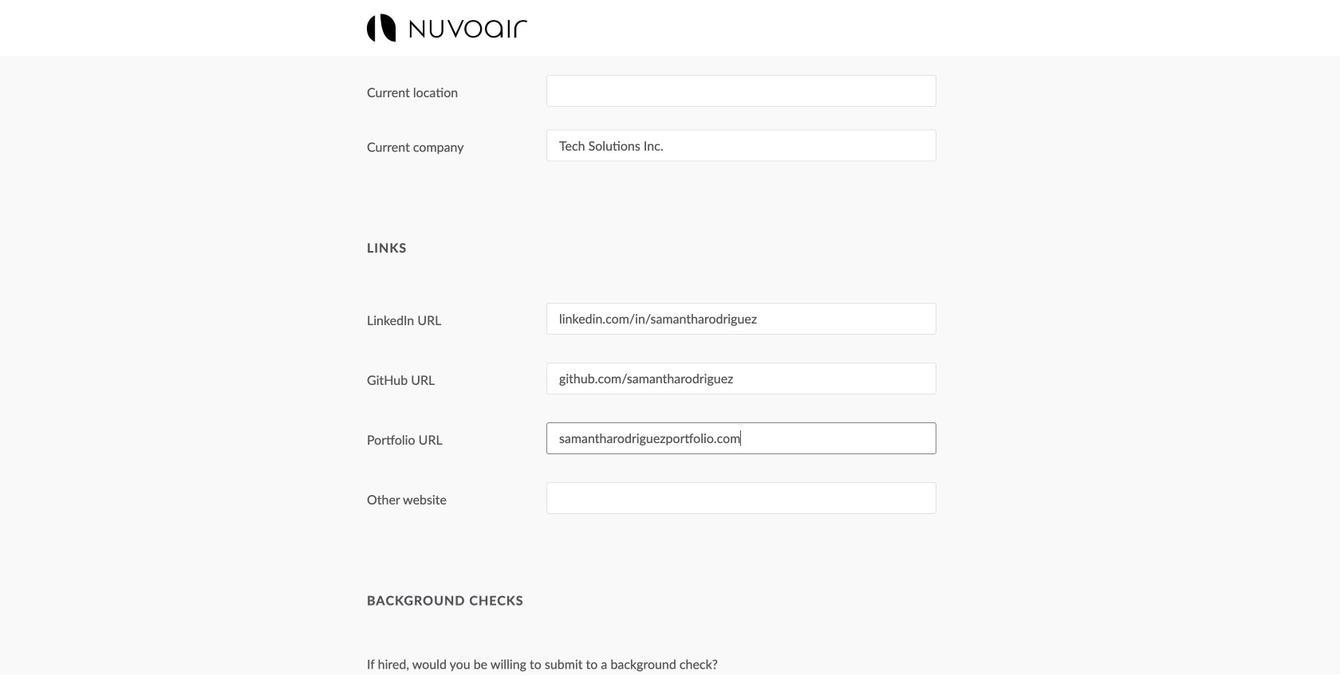 Task type: describe. For each thing, give the bounding box(es) containing it.
nuvoair logo image
[[367, 14, 527, 42]]



Task type: locate. For each thing, give the bounding box(es) containing it.
None text field
[[547, 130, 937, 162], [547, 303, 937, 335], [547, 423, 937, 455], [547, 130, 937, 162], [547, 303, 937, 335], [547, 423, 937, 455]]

None text field
[[547, 15, 937, 47], [547, 75, 937, 107], [547, 363, 937, 395], [547, 483, 937, 515], [547, 15, 937, 47], [547, 75, 937, 107], [547, 363, 937, 395], [547, 483, 937, 515]]



Task type: vqa. For each thing, say whether or not it's contained in the screenshot.
email field
no



